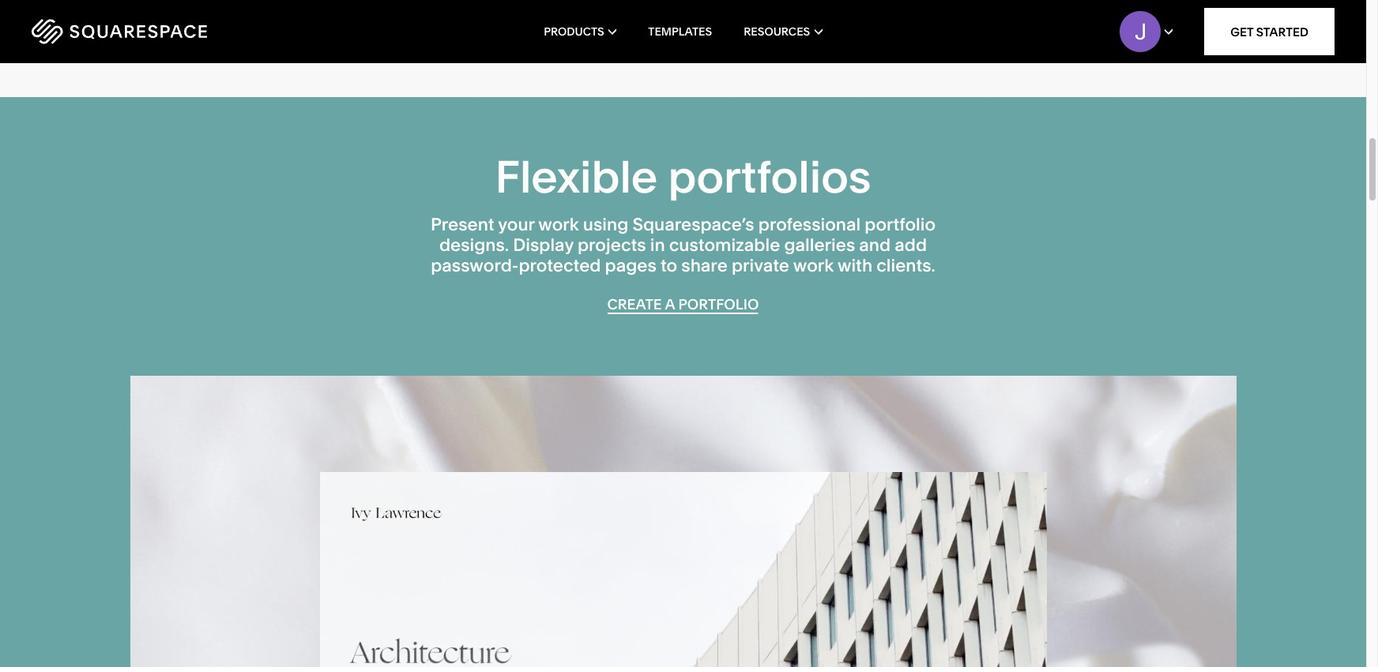 Task type: vqa. For each thing, say whether or not it's contained in the screenshot.
the bottommost Work
yes



Task type: describe. For each thing, give the bounding box(es) containing it.
started
[[1256, 24, 1309, 39]]

0 vertical spatial work
[[538, 214, 579, 235]]

with
[[838, 256, 873, 277]]

designs.
[[439, 235, 509, 256]]

flexible portfolios
[[495, 150, 871, 204]]

a
[[665, 295, 675, 314]]

professional
[[759, 214, 861, 235]]

portfolio
[[678, 295, 759, 314]]

flexible
[[495, 150, 658, 204]]

present your work using squarespace's professional portfolio designs. display projects in customizable galleries and add password-protected pages to share private work with clients.
[[431, 214, 936, 277]]

/
[[1225, 15, 1232, 34]]

1 horizontal spatial work
[[793, 256, 834, 277]]

present
[[431, 214, 494, 235]]

to
[[661, 256, 677, 277]]

templates link
[[648, 0, 712, 63]]

resources button
[[744, 0, 823, 63]]

get
[[1231, 24, 1254, 39]]

projects
[[578, 235, 646, 256]]

create a portfolio
[[607, 295, 759, 314]]

get started
[[1231, 24, 1309, 39]]

maru template image
[[986, 0, 1378, 4]]

→
[[1320, 12, 1335, 33]]

pages
[[605, 256, 657, 277]]

private
[[732, 256, 790, 277]]

squarespace logo link
[[32, 19, 292, 44]]



Task type: locate. For each thing, give the bounding box(es) containing it.
share
[[682, 256, 728, 277]]

products button
[[544, 0, 617, 63]]

your
[[498, 214, 535, 235]]

add
[[895, 235, 927, 256]]

display
[[513, 235, 574, 256]]

using
[[583, 214, 629, 235]]

templates
[[648, 24, 712, 39]]

squarespace's
[[633, 214, 755, 235]]

create
[[607, 295, 662, 314]]

squarespace logo image
[[32, 19, 207, 44]]

work left with on the top right of the page
[[793, 256, 834, 277]]

clients.
[[877, 256, 936, 277]]

in
[[650, 235, 665, 256]]

customizable
[[669, 235, 780, 256]]

get started link
[[1205, 8, 1335, 55]]

resources
[[744, 24, 810, 39]]

products
[[544, 24, 604, 39]]

and
[[859, 235, 891, 256]]

password-
[[431, 256, 519, 277]]

/ 06
[[1225, 15, 1255, 34]]

create a portfolio link
[[607, 295, 759, 314]]

galleries
[[784, 235, 855, 256]]

video element
[[320, 471, 1047, 668]]

06
[[1236, 15, 1255, 34]]

portfolio
[[865, 214, 936, 235]]

protected
[[519, 256, 601, 277]]

work up protected
[[538, 214, 579, 235]]

0 horizontal spatial work
[[538, 214, 579, 235]]

work
[[538, 214, 579, 235], [793, 256, 834, 277]]

1 vertical spatial work
[[793, 256, 834, 277]]

portfolios
[[668, 150, 871, 204]]



